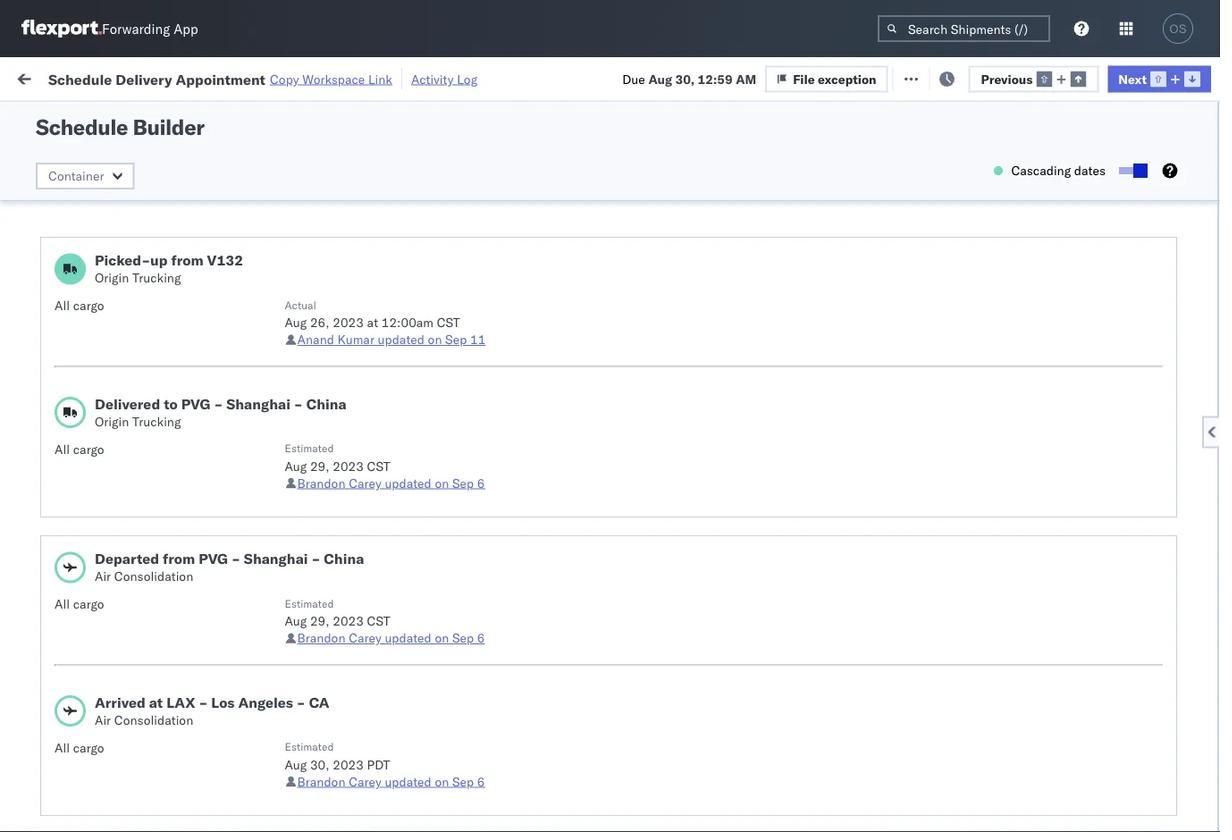 Task type: describe. For each thing, give the bounding box(es) containing it.
cascading
[[1012, 163, 1072, 178]]

fcl for 11:05 am mdt, jul 25, 2023
[[587, 800, 610, 816]]

estimated for departed from pvg - shanghai - china
[[285, 597, 334, 610]]

may
[[375, 485, 401, 501]]

flex- for 2130383
[[987, 524, 1026, 540]]

from for confirm pickup from los angeles, ca 'link' at top left
[[110, 327, 137, 343]]

3:59 pm mdt, may 9, 2023
[[288, 485, 449, 501]]

1 shanghai pudong inte from the top
[[1102, 249, 1221, 265]]

0 horizontal spatial file
[[793, 71, 815, 87]]

test for integration test account - swarovski
[[845, 800, 868, 816]]

delivery up the :
[[116, 70, 172, 88]]

1:00
[[288, 603, 315, 619]]

brandon carey updated on sep 6 for delivered to pvg - shanghai - china
[[297, 475, 485, 491]]

los for unknown's "schedule pickup from los angeles, ca" link
[[169, 633, 189, 648]]

account for karl
[[872, 524, 919, 540]]

missing
[[101, 121, 145, 137]]

lagerfeld
[[959, 524, 1013, 540]]

schedule pickup from los angeles, ca for 12:59 am mst, feb 28, 2023
[[41, 357, 241, 391]]

pickup down delivered
[[97, 436, 136, 452]]

documents for top upload customs clearance documents 'button'
[[41, 611, 106, 627]]

integration for integration test account - karl lagerfeld
[[780, 524, 842, 540]]

ocean for 12:59 am mst, feb 28, 2023
[[547, 367, 584, 383]]

ocean for 11:05 am mdt, jul 25, 2023
[[547, 800, 584, 816]]

6 for departed from pvg - shanghai - china
[[477, 630, 485, 646]]

anand kumar updated on sep 11
[[297, 332, 486, 347]]

departure port
[[1102, 146, 1174, 160]]

jul
[[384, 800, 401, 816]]

4:00
[[288, 524, 315, 540]]

1 resize handle column header from the left
[[256, 139, 277, 833]]

due
[[623, 71, 645, 87]]

205 on track
[[395, 69, 468, 85]]

flex-2260661
[[987, 800, 1080, 816]]

am for 12:59 am mdt, aug 30, 2023
[[326, 682, 347, 698]]

pickup inside schedule pickup from los angeles international airport
[[97, 200, 136, 216]]

1 unknown from the top
[[288, 288, 344, 304]]

los inside arrived at lax - los angeles - ca air consolidation
[[211, 694, 235, 711]]

2 shanghai, china from the top
[[1102, 524, 1195, 540]]

mdt, for 12:59 am mdt, sep 15, 2023
[[350, 564, 381, 579]]

inte for 12:59 am mdt, sep 15, 2023
[[1204, 564, 1221, 579]]

1 shanghai, from the top
[[1102, 328, 1159, 343]]

mdt, for 11:05 am mdt, jul 25, 2023
[[350, 800, 381, 816]]

cst for departed from pvg - shanghai - china
[[367, 613, 390, 629]]

integration test account - swarovski
[[780, 800, 990, 816]]

next
[[1119, 71, 1147, 87]]

of inside exception: missing bill of lading numbers
[[170, 121, 181, 137]]

1 vertical spatial schedule delivery appointment link
[[41, 405, 220, 423]]

exception:
[[38, 121, 98, 137]]

6 for delivered to pvg - shanghai - china
[[477, 475, 485, 491]]

delivered
[[95, 395, 160, 413]]

air inside arrived at lax - los angeles - ca air consolidation
[[95, 712, 111, 728]]

1 horizontal spatial exception
[[957, 69, 1015, 85]]

madrid,
[[134, 296, 178, 312]]

delivery for the topmost schedule delivery appointment button
[[94, 248, 140, 264]]

up
[[150, 251, 168, 269]]

Search Shipments (/) text field
[[878, 15, 1051, 42]]

brandon for arrived at lax - los angeles - ca
[[297, 774, 346, 790]]

estimated aug 30, 2023 pdt
[[285, 740, 390, 773]]

flex- for 1919147
[[987, 367, 1026, 383]]

anand kumar updated on sep 11 button
[[297, 332, 486, 347]]

upload customs clearance documents down confirm pickup from new york, ny / newark, nj button on the bottom of page
[[20, 760, 242, 775]]

15, for jun
[[408, 406, 427, 422]]

upload down upload proof of delivery button on the bottom of page
[[41, 593, 82, 609]]

upload down newark,
[[20, 760, 60, 775]]

on right 205
[[421, 69, 436, 85]]

all cargo for arrived
[[55, 740, 104, 756]]

pudong for 12:59 am mdt, sep 15, 2023
[[1158, 564, 1201, 579]]

12:59 for 12:59 am mdt, aug 30, 2023
[[288, 682, 323, 698]]

ocean fcl for 4:00 pm mdt, jun 11, 2023
[[547, 524, 610, 540]]

customs down nj on the bottom left of the page
[[64, 760, 114, 775]]

0 horizontal spatial exception
[[818, 71, 877, 87]]

5 shanghai, china from the top
[[1102, 761, 1195, 776]]

customs up the departed
[[85, 515, 135, 530]]

bookings test consignee
[[780, 367, 922, 383]]

action
[[1175, 69, 1215, 85]]

aug for arrived at lax - los angeles - ca
[[285, 757, 307, 773]]

angeles, up arrived at lax - los angeles - ca air consolidation
[[192, 633, 241, 648]]

international
[[41, 218, 114, 233]]

0 vertical spatial schedule delivery appointment link
[[38, 247, 216, 265]]

kumar
[[338, 332, 375, 347]]

upload customs clearance documents down upload proof of delivery button on the bottom of page
[[41, 593, 196, 627]]

origin inside delivered to pvg - shanghai - china origin trucking
[[95, 414, 129, 429]]

airport inside schedule pickup from los angeles international airport
[[117, 218, 157, 233]]

exception: missing bill of lading numbers
[[38, 121, 223, 155]]

5 unknown from the top
[[288, 761, 344, 776]]

1 vertical spatial schedule delivery appointment button
[[41, 405, 220, 424]]

12:59 am mst, feb 28, 2023
[[288, 367, 462, 383]]

filtered
[[18, 110, 61, 125]]

3 resize handle column header from the left
[[517, 139, 538, 833]]

fcl for 4:00 pm mdt, jun 11, 2023
[[587, 524, 610, 540]]

1 horizontal spatial file
[[932, 69, 954, 85]]

ca inside arrived at lax - los angeles - ca air consolidation
[[309, 694, 330, 711]]

exception: missing bill of lading numbers link
[[38, 120, 268, 156]]

shanghai inside delivered to pvg - shanghai - china origin trucking
[[226, 395, 291, 413]]

ny
[[200, 711, 217, 727]]

inte for 12:59 am mdt, aug 30, 2023
[[1204, 682, 1221, 698]]

filtered by:
[[18, 110, 82, 125]]

flex- for 2318555
[[987, 170, 1026, 186]]

2318555
[[1026, 170, 1080, 186]]

test for integration test account - karl lagerfeld
[[845, 524, 868, 540]]

swarovski
[[933, 800, 990, 816]]

import work button
[[128, 57, 217, 97]]

cst for delivered to pvg - shanghai - china
[[367, 458, 390, 474]]

los for "schedule pickup from los angeles, ca" link associated with 12:59 am mst, feb 28, 2023
[[169, 357, 189, 373]]

confirm pickup from new york, ny / newark, nj link
[[20, 711, 258, 746]]

confirm pickup from amsterdam airport schiphol, haarlemmermeer, netherlands link
[[38, 474, 268, 527]]

barajas
[[41, 296, 84, 312]]

trucking inside picked-up from v132 origin trucking
[[132, 270, 181, 286]]

confirm pickup from amsterdam airport schiphol, haarlemmermeer, netherlands button
[[38, 474, 268, 527]]

confirm pickup from los angeles, ca
[[20, 327, 233, 343]]

work
[[35, 65, 82, 89]]

appointment for schedule delivery appointment link to the bottom
[[143, 681, 216, 697]]

2 vertical spatial schedule delivery appointment button
[[38, 680, 216, 700]]

3 shanghai, from the top
[[1102, 603, 1159, 619]]

1 vertical spatial upload customs clearance documents button
[[20, 759, 242, 778]]

0 vertical spatial upload customs clearance documents button
[[41, 592, 254, 630]]

mdt, for 12:59 am mdt, jun 15, 2023
[[350, 406, 381, 422]]

flexport demo consignee
[[664, 367, 810, 383]]

picked-
[[95, 251, 150, 269]]

4 resize handle column header from the left
[[633, 139, 655, 833]]

my
[[2, 65, 31, 89]]

am for 12:59 am mst, feb 28, 2023
[[326, 367, 347, 383]]

11
[[470, 332, 486, 347]]

anand
[[297, 332, 334, 347]]

schedule inside schedule pickup from madrid– barajas airport, madrid, spain
[[41, 279, 94, 294]]

track
[[439, 69, 468, 85]]

1:00 am mdt, sep 11, 2023
[[288, 603, 456, 619]]

28,
[[408, 367, 428, 383]]

cargo for picked-
[[73, 298, 104, 313]]

4 unknown from the top
[[288, 643, 344, 658]]

departed
[[95, 550, 159, 568]]

30, for due aug 30, 12:59 am
[[676, 71, 695, 87]]

at for risk
[[339, 69, 350, 85]]

ca down barajas
[[41, 375, 58, 391]]

madrid–
[[169, 279, 215, 294]]

confirm pickup from new york, ny / newark, nj button
[[20, 711, 258, 748]]

of inside upload proof of delivery link
[[119, 563, 130, 579]]

6 for arrived at lax - los angeles - ca
[[477, 774, 485, 790]]

delivery inside button
[[133, 563, 179, 579]]

all cargo for departed
[[55, 596, 104, 612]]

4:00 pm mdt, jun 11, 2023
[[288, 524, 453, 540]]

estimated for arrived at lax - los angeles - ca
[[285, 740, 334, 754]]

12:00am
[[382, 315, 434, 330]]

confirm pickup from los angeles, ca link
[[20, 326, 233, 344]]

upload down nj on the bottom left of the page
[[41, 790, 82, 806]]

reset
[[491, 69, 525, 85]]

los for schedule pickup from los angeles international airport link
[[169, 200, 189, 216]]

schedule pickup from los angeles, ca for unknown
[[41, 633, 241, 666]]

759 at risk
[[312, 69, 374, 85]]

brandon carey updated on sep 6 for departed from pvg - shanghai - china
[[297, 630, 485, 646]]

12:59 am mdt, jun 15, 2023
[[288, 406, 461, 422]]

estimated aug 29, 2023 cst for delivered to pvg - shanghai - china
[[285, 442, 390, 474]]

2260661
[[1026, 800, 1080, 816]]

2 unknown from the top
[[288, 328, 344, 343]]

los for confirm pickup from los angeles, ca 'link' at top left
[[140, 327, 160, 343]]

documents down netherlands
[[41, 533, 106, 548]]

confirm delivery button
[[41, 169, 136, 188]]

ocean fcl for 11:05 am mdt, jul 25, 2023
[[547, 800, 610, 816]]

reset to default filters
[[491, 69, 625, 85]]

pickup inside confirm pickup from amsterdam airport schiphol, haarlemmermeer, netherlands
[[86, 475, 125, 491]]

upload customs clearance documents up the departed
[[41, 515, 196, 548]]

pickup down confirm pickup from los angeles, ca button
[[97, 357, 136, 373]]

actual aug 26, 2023 at 12:00am cst
[[285, 298, 460, 330]]

message (0)
[[224, 69, 297, 85]]

documents for bottommost upload customs clearance documents 'button'
[[41, 808, 106, 824]]

departed from pvg - shanghai - china air consolidation
[[95, 550, 364, 584]]

pickup inside confirm pickup from new york, ny / newark, nj
[[69, 711, 107, 727]]

ca up newark,
[[41, 651, 58, 666]]

1 thailand from the top
[[1158, 721, 1207, 737]]

consolidation inside departed from pvg - shanghai - china air consolidation
[[114, 569, 193, 584]]

updated for picked-up from v132
[[378, 332, 425, 347]]

default
[[543, 69, 586, 85]]

0 horizontal spatial file exception
[[793, 71, 877, 87]]

china inside delivered to pvg - shanghai - china origin trucking
[[306, 395, 347, 413]]

pickup inside 'link'
[[69, 327, 107, 343]]

newark,
[[20, 729, 67, 745]]

mdt, for 12:59 am mdt, aug 30, 2023
[[350, 682, 381, 698]]

origin inside picked-up from v132 origin trucking
[[95, 270, 129, 286]]

reset to default filters button
[[480, 64, 636, 91]]

on for delivered to pvg - shanghai - china
[[435, 475, 449, 491]]

schiphol,
[[38, 493, 91, 509]]

from inside picked-up from v132 origin trucking
[[171, 251, 204, 269]]

to for pvg
[[164, 395, 178, 413]]

my work
[[2, 65, 82, 89]]

departure port button
[[1093, 142, 1221, 160]]

2 bangkok, from the top
[[1102, 800, 1155, 816]]

7 resize handle column header from the left
[[1071, 139, 1093, 833]]

pickup up arrived
[[97, 633, 136, 648]]

lading
[[184, 121, 223, 137]]

activity log
[[411, 71, 478, 87]]

sep for departed from pvg - shanghai - china
[[452, 630, 474, 646]]

2 schedule pickup from los angeles, ca link from the top
[[41, 435, 254, 471]]

airport inside confirm pickup from amsterdam airport schiphol, haarlemmermeer, netherlands
[[226, 475, 266, 491]]

5 shanghai, from the top
[[1102, 761, 1159, 776]]

by:
[[65, 110, 82, 125]]

pudong for 3:59 pm mdt, may 9, 2023
[[1158, 485, 1201, 501]]

12:59 for 12:59 am mdt, jun 15, 2023
[[288, 406, 323, 422]]

8 resize handle column header from the left
[[1188, 139, 1210, 833]]

customs down upload proof of delivery button on the bottom of page
[[85, 593, 135, 609]]

ocean for 4:00 pm mdt, jun 11, 2023
[[547, 524, 584, 540]]

batch
[[1137, 69, 1172, 85]]

1 bangkok, thailand from the top
[[1102, 721, 1207, 737]]

2023 inside actual aug 26, 2023 at 12:00am cst
[[333, 315, 364, 330]]

shanghai inside departed from pvg - shanghai - china air consolidation
[[244, 550, 308, 568]]

previous
[[981, 71, 1033, 87]]

2 resize handle column header from the left
[[454, 139, 476, 833]]

os
[[1170, 22, 1187, 35]]

12:59 am mdt, sep 15, 2023
[[288, 564, 463, 579]]

all cargo for delivered
[[55, 441, 104, 457]]

account for swarovski
[[872, 800, 919, 816]]

aug for picked-up from v132
[[285, 315, 307, 330]]

pickup inside schedule pickup from madrid– barajas airport, madrid, spain
[[97, 279, 136, 294]]

due aug 30, 12:59 am
[[623, 71, 757, 87]]

1 shanghai, china from the top
[[1102, 328, 1195, 343]]

11, for sep
[[402, 603, 422, 619]]

next button
[[1108, 66, 1212, 92]]

flex- for 2260661
[[987, 800, 1026, 816]]

fcl for 12:59 am mst, feb 28, 2023
[[587, 367, 610, 383]]

brandon carey updated on sep 6 button for departed from pvg - shanghai - china
[[297, 630, 485, 646]]

2130383
[[1026, 524, 1080, 540]]

all for delivered
[[55, 441, 70, 457]]



Task type: vqa. For each thing, say whether or not it's contained in the screenshot.
Jan on the left of the page
no



Task type: locate. For each thing, give the bounding box(es) containing it.
mdt, left may
[[341, 485, 372, 501]]

integration
[[780, 524, 842, 540], [780, 800, 842, 816]]

from inside schedule pickup from los angeles international airport
[[139, 200, 165, 216]]

am for 12:59 am mdt, sep 15, 2023
[[326, 564, 347, 579]]

from down confirm pickup from los angeles, ca button
[[139, 357, 165, 373]]

aug right due
[[649, 71, 672, 87]]

1 vertical spatial pm
[[318, 524, 338, 540]]

from up up
[[139, 200, 165, 216]]

from left "new"
[[110, 711, 137, 727]]

29, down 12:59 am mdt, sep 15, 2023
[[310, 613, 330, 629]]

at left lax
[[149, 694, 163, 711]]

pm for 3:59
[[318, 485, 338, 501]]

snoozed
[[97, 111, 138, 124]]

upload customs clearance documents link
[[41, 514, 254, 550], [41, 592, 254, 628], [20, 759, 242, 777], [41, 789, 254, 825]]

on down 1:00 am mdt, sep 11, 2023
[[435, 630, 449, 646]]

1 ocean fcl from the top
[[547, 367, 610, 383]]

of
[[170, 121, 181, 137], [119, 563, 130, 579]]

brandon carey updated on sep 6 button down pdt
[[297, 774, 485, 790]]

demo
[[714, 367, 747, 383]]

mdt, down 12:59 am mdt, sep 15, 2023
[[342, 603, 373, 619]]

12:59 am mdt, aug 30, 2023
[[288, 682, 465, 698]]

15, up 1:00 am mdt, sep 11, 2023
[[410, 564, 429, 579]]

1 horizontal spatial 30,
[[411, 682, 430, 698]]

confirm inside confirm pickup from los angeles, ca 'link'
[[20, 327, 65, 343]]

2023 inside estimated aug 30, 2023 pdt
[[333, 757, 364, 773]]

delivery for schedule delivery appointment button to the bottom
[[94, 681, 140, 697]]

0 horizontal spatial airport
[[117, 218, 157, 233]]

1 vertical spatial brandon carey updated on sep 6 button
[[297, 630, 485, 646]]

2 pudong from the top
[[1158, 485, 1201, 501]]

4 shanghai pudong inte from the top
[[1102, 682, 1221, 698]]

customs
[[85, 515, 135, 530], [85, 593, 135, 609], [64, 760, 114, 775], [85, 790, 135, 806]]

3 all cargo from the top
[[55, 596, 104, 612]]

2 trucking from the top
[[132, 414, 181, 429]]

2 ocean fcl from the top
[[547, 524, 610, 540]]

at
[[339, 69, 350, 85], [367, 315, 378, 330], [149, 694, 163, 711]]

all for arrived
[[55, 740, 70, 756]]

Search Work text field
[[636, 64, 831, 91]]

6 resize handle column header from the left
[[928, 139, 950, 833]]

1 vertical spatial angeles
[[238, 694, 293, 711]]

schedule delivery appointment link up schedule pickup from madrid– barajas airport, madrid, spain
[[38, 247, 216, 265]]

schedule pickup from los angeles, ca link for 12:59 am mst, feb 28, 2023
[[41, 356, 254, 392]]

consolidation inside arrived at lax - los angeles - ca air consolidation
[[114, 712, 193, 728]]

3 pudong from the top
[[1158, 564, 1201, 579]]

1 cargo from the top
[[73, 298, 104, 313]]

2 pm from the top
[[318, 524, 338, 540]]

message
[[224, 69, 274, 85]]

on for picked-up from v132
[[428, 332, 442, 347]]

3 estimated from the top
[[285, 740, 334, 754]]

1 consignee from the left
[[750, 367, 810, 383]]

1 vertical spatial integration
[[780, 800, 842, 816]]

no
[[146, 111, 160, 124]]

upload inside button
[[41, 563, 82, 579]]

0 vertical spatial schedule pickup from los angeles, ca
[[41, 357, 241, 391]]

2 vertical spatial 30,
[[310, 757, 330, 773]]

mdt, down 4:00 pm mdt, jun 11, 2023
[[350, 564, 381, 579]]

3 brandon carey updated on sep 6 button from the top
[[297, 774, 485, 790]]

los up amsterdam
[[169, 436, 189, 452]]

0 vertical spatial account
[[872, 524, 919, 540]]

1 vertical spatial bangkok,
[[1102, 800, 1155, 816]]

1 flex- from the top
[[987, 170, 1026, 186]]

link
[[368, 71, 392, 87]]

test
[[835, 367, 859, 383], [845, 524, 868, 540], [845, 800, 868, 816]]

at for lax
[[149, 694, 163, 711]]

unknown down actual
[[288, 328, 344, 343]]

2 vertical spatial ocean fcl
[[547, 800, 610, 816]]

delivery down confirm pickup from los angeles, ca button
[[97, 406, 143, 421]]

pickup down confirm delivery button
[[97, 200, 136, 216]]

confirm delivery link
[[41, 169, 136, 186]]

1 consolidation from the top
[[114, 569, 193, 584]]

1 vertical spatial 11,
[[402, 603, 422, 619]]

0 vertical spatial estimated
[[285, 442, 334, 455]]

upload
[[41, 515, 82, 530], [41, 563, 82, 579], [41, 593, 82, 609], [20, 760, 60, 775], [41, 790, 82, 806]]

1 brandon from the top
[[297, 475, 346, 491]]

updated up the "25,"
[[385, 774, 432, 790]]

mdt, up estimated aug 30, 2023 pdt
[[350, 682, 381, 698]]

integration for integration test account - swarovski
[[780, 800, 842, 816]]

delivery for confirm delivery button
[[90, 169, 136, 185]]

2 consignee from the left
[[862, 367, 922, 383]]

amsterdam
[[158, 475, 223, 491]]

from for "schedule pickup from los angeles, ca" link associated with 12:59 am mst, feb 28, 2023
[[139, 357, 165, 373]]

4 all cargo from the top
[[55, 740, 104, 756]]

workspace
[[302, 71, 365, 87]]

brandon
[[297, 475, 346, 491], [297, 630, 346, 646], [297, 774, 346, 790]]

2 shanghai, from the top
[[1102, 524, 1159, 540]]

3 ocean fcl from the top
[[547, 800, 610, 816]]

from for "confirm pickup from new york, ny / newark, nj" link
[[110, 711, 137, 727]]

1 bangkok, from the top
[[1102, 721, 1155, 737]]

nj
[[70, 729, 84, 745]]

0 vertical spatial origin
[[95, 270, 129, 286]]

1 brandon carey updated on sep 6 button from the top
[[297, 475, 485, 491]]

batch action button
[[1109, 64, 1221, 91]]

2 vertical spatial schedule pickup from los angeles, ca
[[41, 633, 241, 666]]

carey down pdt
[[349, 774, 382, 790]]

confirm pickup from new york, ny / newark, nj
[[20, 711, 228, 745]]

2 vertical spatial ocean
[[547, 800, 584, 816]]

schedule delivery appointment up schedule pickup from madrid– barajas airport, madrid, spain
[[38, 248, 216, 264]]

4 all from the top
[[55, 740, 70, 756]]

ca inside 'link'
[[216, 327, 233, 343]]

1 pm from the top
[[318, 485, 338, 501]]

0 horizontal spatial of
[[119, 563, 130, 579]]

on for departed from pvg - shanghai - china
[[435, 630, 449, 646]]

trucking inside delivered to pvg - shanghai - china origin trucking
[[132, 414, 181, 429]]

1 vertical spatial thailand
[[1158, 800, 1207, 816]]

1 vertical spatial bangkok, thailand
[[1102, 800, 1207, 816]]

2 account from the top
[[872, 800, 919, 816]]

los inside schedule pickup from los angeles international airport
[[169, 200, 189, 216]]

shanghai, china
[[1102, 328, 1195, 343], [1102, 524, 1195, 540], [1102, 603, 1195, 619], [1102, 643, 1195, 658], [1102, 761, 1195, 776]]

container
[[48, 168, 104, 184]]

1 air from the top
[[95, 569, 111, 584]]

lax
[[166, 694, 195, 711]]

schedule delivery appointment up confirm pickup from new york, ny / newark, nj
[[38, 681, 216, 697]]

ocean fcl
[[547, 367, 610, 383], [547, 524, 610, 540], [547, 800, 610, 816]]

confirm inside confirm pickup from new york, ny / newark, nj
[[20, 711, 65, 727]]

cargo down the proof
[[73, 596, 104, 612]]

bill
[[148, 121, 167, 137]]

2 cargo from the top
[[73, 441, 104, 457]]

30,
[[676, 71, 695, 87], [411, 682, 430, 698], [310, 757, 330, 773]]

0 vertical spatial 11,
[[399, 524, 418, 540]]

from for schedule pickup from madrid– barajas airport, madrid, spain link in the top left of the page
[[139, 279, 165, 294]]

aug
[[649, 71, 672, 87], [285, 315, 307, 330], [285, 458, 307, 474], [285, 613, 307, 629], [384, 682, 408, 698], [285, 757, 307, 773]]

log
[[457, 71, 478, 87]]

all down upload proof of delivery button on the bottom of page
[[55, 596, 70, 612]]

to inside button
[[528, 69, 540, 85]]

None checkbox
[[1120, 167, 1145, 174]]

3 brandon carey updated on sep 6 from the top
[[297, 774, 485, 790]]

schedule builder
[[36, 114, 204, 140]]

3 brandon from the top
[[297, 774, 346, 790]]

estimated up "11:05"
[[285, 740, 334, 754]]

2 vertical spatial brandon
[[297, 774, 346, 790]]

appointment for schedule delivery appointment link to the middle
[[146, 406, 220, 421]]

delivery up confirm pickup from new york, ny / newark, nj
[[94, 681, 140, 697]]

angeles, inside confirm pickup from los angeles, ca 'link'
[[163, 327, 212, 343]]

0 vertical spatial integration
[[780, 524, 842, 540]]

clearance
[[139, 515, 196, 530], [139, 593, 196, 609], [117, 760, 174, 775], [139, 790, 196, 806]]

all left the airport,
[[55, 298, 70, 313]]

flex-2260661 button
[[959, 795, 1084, 820], [959, 795, 1084, 820]]

file exception button
[[904, 64, 1027, 91], [904, 64, 1027, 91], [766, 66, 888, 92], [766, 66, 888, 92]]

0 vertical spatial of
[[170, 121, 181, 137]]

carey for arrived at lax - los angeles - ca
[[349, 774, 382, 790]]

1 vertical spatial cst
[[367, 458, 390, 474]]

angeles inside schedule pickup from los angeles international airport
[[192, 200, 237, 216]]

1 schedule pickup from los angeles, ca link from the top
[[41, 356, 254, 392]]

1 vertical spatial schedule delivery appointment
[[41, 406, 220, 421]]

1 vertical spatial air
[[95, 712, 111, 728]]

aug for delivered to pvg - shanghai - china
[[285, 458, 307, 474]]

resize handle column header
[[256, 139, 277, 833], [454, 139, 476, 833], [517, 139, 538, 833], [633, 139, 655, 833], [749, 139, 771, 833], [928, 139, 950, 833], [1071, 139, 1093, 833], [1188, 139, 1210, 833]]

angeles, down delivered to pvg - shanghai - china origin trucking
[[192, 436, 241, 452]]

205
[[395, 69, 418, 85]]

los up lax
[[169, 633, 189, 648]]

1 vertical spatial trucking
[[132, 414, 181, 429]]

1 fcl from the top
[[587, 367, 610, 383]]

at up kumar at the top left of page
[[367, 315, 378, 330]]

mdt, left "jul"
[[350, 800, 381, 816]]

0 vertical spatial carey
[[349, 475, 382, 491]]

29, up "3:59"
[[310, 458, 330, 474]]

1 vertical spatial airport
[[226, 475, 266, 491]]

2 6 from the top
[[477, 630, 485, 646]]

pvg inside delivered to pvg - shanghai - china origin trucking
[[181, 395, 211, 413]]

1 estimated from the top
[[285, 442, 334, 455]]

3 flex- from the top
[[987, 524, 1026, 540]]

0 horizontal spatial 30,
[[310, 757, 330, 773]]

feb
[[383, 367, 405, 383]]

jun down may
[[375, 524, 396, 540]]

2 vertical spatial schedule delivery appointment
[[38, 681, 216, 697]]

upload customs clearance documents down confirm pickup from new york, ny / newark, nj
[[41, 790, 196, 824]]

1 origin from the top
[[95, 270, 129, 286]]

aug up pdt
[[384, 682, 408, 698]]

los up picked-up from v132 origin trucking
[[169, 200, 189, 216]]

2 air from the top
[[95, 712, 111, 728]]

upload down 'schiphol,'
[[41, 515, 82, 530]]

los inside 'link'
[[140, 327, 160, 343]]

mdt, for 4:00 pm mdt, jun 11, 2023
[[341, 524, 372, 540]]

jun for 15,
[[384, 406, 405, 422]]

pm for 4:00
[[318, 524, 338, 540]]

4 shanghai, china from the top
[[1102, 643, 1195, 658]]

3 inte from the top
[[1204, 564, 1221, 579]]

cst right 12:00am
[[437, 315, 460, 330]]

updated for delivered to pvg - shanghai - china
[[385, 475, 432, 491]]

carey for departed from pvg - shanghai - china
[[349, 630, 382, 646]]

1 carey from the top
[[349, 475, 382, 491]]

1 estimated aug 29, 2023 cst from the top
[[285, 442, 390, 474]]

inte for 3:59 pm mdt, may 9, 2023
[[1204, 485, 1221, 501]]

workitem button
[[11, 142, 259, 160]]

0 vertical spatial 15,
[[408, 406, 427, 422]]

1 brandon carey updated on sep 6 from the top
[[297, 475, 485, 491]]

all up 'schiphol,'
[[55, 441, 70, 457]]

0 vertical spatial cst
[[437, 315, 460, 330]]

pm right "3:59"
[[318, 485, 338, 501]]

origin down delivered
[[95, 414, 129, 429]]

of right bill
[[170, 121, 181, 137]]

1 horizontal spatial at
[[339, 69, 350, 85]]

1 vertical spatial account
[[872, 800, 919, 816]]

all cargo up 'schiphol,'
[[55, 441, 104, 457]]

brandon for departed from pvg - shanghai - china
[[297, 630, 346, 646]]

1 pudong from the top
[[1158, 249, 1201, 265]]

schedule pickup from los angeles, ca up haarlemmermeer,
[[41, 436, 241, 469]]

updated down 12:00am
[[378, 332, 425, 347]]

4 inte from the top
[[1204, 682, 1221, 698]]

aug down departed from pvg - shanghai - china air consolidation at the bottom of page
[[285, 613, 307, 629]]

departure
[[1102, 146, 1151, 160]]

from for second "schedule pickup from los angeles, ca" link from the bottom of the page
[[139, 436, 165, 452]]

from inside confirm pickup from new york, ny / newark, nj
[[110, 711, 137, 727]]

account left swarovski
[[872, 800, 919, 816]]

at inside arrived at lax - los angeles - ca air consolidation
[[149, 694, 163, 711]]

11:05 am mdt, jul 25, 2023
[[288, 800, 457, 816]]

documents down ny
[[178, 760, 242, 775]]

am for 12:59 am mdt, jun 15, 2023
[[326, 406, 347, 422]]

cargo right newark,
[[73, 740, 104, 756]]

0 vertical spatial thailand
[[1158, 721, 1207, 737]]

from up haarlemmermeer,
[[128, 475, 155, 491]]

from inside departed from pvg - shanghai - china air consolidation
[[163, 550, 195, 568]]

estimated
[[285, 442, 334, 455], [285, 597, 334, 610], [285, 740, 334, 754]]

copy workspace link button
[[270, 71, 392, 87]]

/
[[220, 711, 228, 727]]

0 vertical spatial ocean
[[547, 367, 584, 383]]

brandon carey updated on sep 6 button for delivered to pvg - shanghai - china
[[297, 475, 485, 491]]

2 horizontal spatial at
[[367, 315, 378, 330]]

spain
[[181, 296, 213, 312]]

1 vertical spatial at
[[367, 315, 378, 330]]

aug inside estimated aug 30, 2023 pdt
[[285, 757, 307, 773]]

759
[[312, 69, 336, 85]]

to for default
[[528, 69, 540, 85]]

1 vertical spatial of
[[119, 563, 130, 579]]

1 vertical spatial brandon carey updated on sep 6
[[297, 630, 485, 646]]

pvg inside departed from pvg - shanghai - china air consolidation
[[199, 550, 228, 568]]

1 29, from the top
[[310, 458, 330, 474]]

6
[[477, 475, 485, 491], [477, 630, 485, 646], [477, 774, 485, 790]]

updated for arrived at lax - los angeles - ca
[[385, 774, 432, 790]]

upload customs clearance documents button
[[41, 592, 254, 630], [20, 759, 242, 778], [41, 789, 254, 827]]

0 vertical spatial consolidation
[[114, 569, 193, 584]]

aug up "3:59"
[[285, 458, 307, 474]]

customs down confirm pickup from new york, ny / newark, nj
[[85, 790, 135, 806]]

previous button
[[969, 66, 1099, 92]]

2 fcl from the top
[[587, 524, 610, 540]]

shanghai pudong inte for 3:59 pm mdt, may 9, 2023
[[1102, 485, 1221, 501]]

angeles inside arrived at lax - los angeles - ca air consolidation
[[238, 694, 293, 711]]

shanghai pudong inte for 12:59 am mdt, sep 15, 2023
[[1102, 564, 1221, 579]]

0 vertical spatial schedule delivery appointment
[[38, 248, 216, 264]]

flex-1919147 button
[[959, 363, 1084, 388], [959, 363, 1084, 388]]

taiwan
[[1169, 406, 1208, 422]]

confirm pickup from los angeles, ca button
[[20, 326, 233, 346]]

2 vertical spatial test
[[845, 800, 868, 816]]

3 schedule pickup from los angeles, ca from the top
[[41, 633, 241, 666]]

at inside actual aug 26, 2023 at 12:00am cst
[[367, 315, 378, 330]]

0 vertical spatial airport
[[117, 218, 157, 233]]

0 vertical spatial brandon carey updated on sep 6
[[297, 475, 485, 491]]

2 shanghai pudong inte from the top
[[1102, 485, 1221, 501]]

from up arrived
[[139, 633, 165, 648]]

mdt, for 3:59 pm mdt, may 9, 2023
[[341, 485, 372, 501]]

from for schedule pickup from los angeles international airport link
[[139, 200, 165, 216]]

all for picked-
[[55, 298, 70, 313]]

2 vertical spatial fcl
[[587, 800, 610, 816]]

2 29, from the top
[[310, 613, 330, 629]]

2 vertical spatial at
[[149, 694, 163, 711]]

ca down v132
[[216, 327, 233, 343]]

updated up 4:00 pm mdt, jun 11, 2023
[[385, 475, 432, 491]]

1 horizontal spatial consignee
[[862, 367, 922, 383]]

2 estimated from the top
[[285, 597, 334, 610]]

2 vertical spatial brandon carey updated on sep 6 button
[[297, 774, 485, 790]]

pvg for to
[[181, 395, 211, 413]]

2 integration from the top
[[780, 800, 842, 816]]

cargo up 'schiphol,'
[[73, 441, 104, 457]]

schedule pickup from los angeles, ca link up confirm pickup from amsterdam airport schiphol, haarlemmermeer, netherlands link
[[41, 435, 254, 471]]

30, inside estimated aug 30, 2023 pdt
[[310, 757, 330, 773]]

2 carey from the top
[[349, 630, 382, 646]]

ca up 'schiphol,'
[[41, 454, 58, 469]]

on for arrived at lax - los angeles - ca
[[435, 774, 449, 790]]

picked-up from v132 origin trucking
[[95, 251, 243, 286]]

3 shanghai pudong inte from the top
[[1102, 564, 1221, 579]]

estimated aug 29, 2023 cst for departed from pvg - shanghai - china
[[285, 597, 390, 629]]

shanghai,
[[1102, 328, 1159, 343], [1102, 524, 1159, 540], [1102, 603, 1159, 619], [1102, 643, 1159, 658], [1102, 761, 1159, 776]]

brandon carey updated on sep 6 button
[[297, 475, 485, 491], [297, 630, 485, 646], [297, 774, 485, 790]]

1 vertical spatial 6
[[477, 630, 485, 646]]

from down the airport,
[[110, 327, 137, 343]]

1 vertical spatial schedule pickup from los angeles, ca
[[41, 436, 241, 469]]

1 schedule pickup from los angeles, ca from the top
[[41, 357, 241, 391]]

1 all from the top
[[55, 298, 70, 313]]

1 inte from the top
[[1204, 249, 1221, 265]]

mdt,
[[350, 406, 381, 422], [341, 485, 372, 501], [341, 524, 372, 540], [350, 564, 381, 579], [342, 603, 373, 619], [350, 682, 381, 698], [350, 800, 381, 816]]

on up 11:05 am mdt, jul 25, 2023
[[435, 774, 449, 790]]

schedule pickup from los angeles, ca link for unknown
[[41, 632, 254, 668]]

aug for departed from pvg - shanghai - china
[[285, 613, 307, 629]]

schedule delivery appointment button up confirm pickup from new york, ny / newark, nj
[[38, 680, 216, 700]]

origin
[[95, 270, 129, 286], [95, 414, 129, 429]]

1 vertical spatial pvg
[[199, 550, 228, 568]]

unknown up "3:59"
[[288, 446, 344, 461]]

am for 11:05 am mdt, jul 25, 2023
[[326, 800, 347, 816]]

airport,
[[87, 296, 130, 312]]

cascading dates
[[1012, 163, 1106, 178]]

2 flex- from the top
[[987, 367, 1026, 383]]

1919147
[[1026, 367, 1080, 383]]

confirm for confirm pickup from new york, ny / newark, nj
[[20, 711, 65, 727]]

angeles
[[192, 200, 237, 216], [238, 694, 293, 711]]

confirm inside confirm delivery link
[[41, 169, 87, 185]]

from for unknown's "schedule pickup from los angeles, ca" link
[[139, 633, 165, 648]]

1 6 from the top
[[477, 475, 485, 491]]

1 trucking from the top
[[132, 270, 181, 286]]

new
[[140, 711, 165, 727]]

0 vertical spatial fcl
[[587, 367, 610, 383]]

flex-1919147
[[987, 367, 1080, 383]]

0 vertical spatial bangkok, thailand
[[1102, 721, 1207, 737]]

schedule pickup from los angeles, ca link up delivered
[[41, 356, 254, 392]]

11, down 12:59 am mdt, sep 15, 2023
[[402, 603, 422, 619]]

kaohsiung, taiwan
[[1102, 406, 1208, 422]]

2 vertical spatial estimated
[[285, 740, 334, 754]]

15, for sep
[[410, 564, 429, 579]]

0 vertical spatial ocean fcl
[[547, 367, 610, 383]]

origin down picked-
[[95, 270, 129, 286]]

los for second "schedule pickup from los angeles, ca" link from the bottom of the page
[[169, 436, 189, 452]]

29, for departed from pvg - shanghai - china
[[310, 613, 330, 629]]

to inside delivered to pvg - shanghai - china origin trucking
[[164, 395, 178, 413]]

4 shanghai, from the top
[[1102, 643, 1159, 658]]

2 vertical spatial brandon carey updated on sep 6
[[297, 774, 485, 790]]

cargo for departed
[[73, 596, 104, 612]]

flexport. image
[[21, 20, 102, 38]]

1 vertical spatial test
[[845, 524, 868, 540]]

1 horizontal spatial airport
[[226, 475, 266, 491]]

3 all from the top
[[55, 596, 70, 612]]

work
[[178, 69, 210, 85]]

brandon carey updated on sep 6 for arrived at lax - los angeles - ca
[[297, 774, 485, 790]]

aug down actual
[[285, 315, 307, 330]]

0 vertical spatial angeles
[[192, 200, 237, 216]]

0 horizontal spatial angeles
[[192, 200, 237, 216]]

1 horizontal spatial file exception
[[932, 69, 1015, 85]]

shanghai pudong inte for 12:59 am mdt, aug 30, 2023
[[1102, 682, 1221, 698]]

all for departed
[[55, 596, 70, 612]]

los down madrid, at the left top
[[140, 327, 160, 343]]

3 shanghai, china from the top
[[1102, 603, 1195, 619]]

air down arrived
[[95, 712, 111, 728]]

3 unknown from the top
[[288, 446, 344, 461]]

pdt
[[367, 757, 390, 773]]

2 all cargo from the top
[[55, 441, 104, 457]]

2 estimated aug 29, 2023 cst from the top
[[285, 597, 390, 629]]

1 vertical spatial 29,
[[310, 613, 330, 629]]

0 vertical spatial 30,
[[676, 71, 695, 87]]

2 thailand from the top
[[1158, 800, 1207, 816]]

container button
[[36, 163, 135, 190]]

0 vertical spatial 6
[[477, 475, 485, 491]]

1 all cargo from the top
[[55, 298, 104, 313]]

documents down the proof
[[41, 611, 106, 627]]

cargo for delivered
[[73, 441, 104, 457]]

on right 9,
[[435, 475, 449, 491]]

confirm inside confirm pickup from amsterdam airport schiphol, haarlemmermeer, netherlands
[[38, 475, 83, 491]]

angeles, up delivered to pvg - shanghai - china origin trucking
[[192, 357, 241, 373]]

4 cargo from the top
[[73, 740, 104, 756]]

pvg down amsterdam
[[199, 550, 228, 568]]

3 carey from the top
[[349, 774, 382, 790]]

estimated aug 29, 2023 cst up 3:59 pm mdt, may 9, 2023
[[285, 442, 390, 474]]

confirm for confirm delivery
[[41, 169, 87, 185]]

unknown down "1:00"
[[288, 643, 344, 658]]

test for bookings test consignee
[[835, 367, 859, 383]]

1 ocean from the top
[[547, 367, 584, 383]]

cargo for arrived
[[73, 740, 104, 756]]

30, for estimated aug 30, 2023 pdt
[[310, 757, 330, 773]]

sep for arrived at lax - los angeles - ca
[[452, 774, 474, 790]]

1 vertical spatial origin
[[95, 414, 129, 429]]

air inside departed from pvg - shanghai - china air consolidation
[[95, 569, 111, 584]]

numbers
[[38, 139, 89, 155]]

carey for delivered to pvg - shanghai - china
[[349, 475, 382, 491]]

pickup up nj on the bottom left of the page
[[69, 711, 107, 727]]

from up madrid, at the left top
[[139, 279, 165, 294]]

filters
[[589, 69, 625, 85]]

app
[[174, 20, 198, 37]]

consignee for flexport demo consignee
[[750, 367, 810, 383]]

schedule delivery appointment for topmost schedule delivery appointment link
[[38, 248, 216, 264]]

2 origin from the top
[[95, 414, 129, 429]]

4 flex- from the top
[[987, 800, 1026, 816]]

schedule pickup from los angeles international airport
[[41, 200, 237, 233]]

sep for delivered to pvg - shanghai - china
[[452, 475, 474, 491]]

2 schedule pickup from los angeles, ca from the top
[[41, 436, 241, 469]]

ocean fcl for 12:59 am mst, feb 28, 2023
[[547, 367, 610, 383]]

2 brandon carey updated on sep 6 button from the top
[[297, 630, 485, 646]]

3 schedule pickup from los angeles, ca link from the top
[[41, 632, 254, 668]]

cst down 12:59 am mdt, sep 15, 2023
[[367, 613, 390, 629]]

brandon down "1:00"
[[297, 630, 346, 646]]

1 vertical spatial brandon
[[297, 630, 346, 646]]

from inside schedule pickup from madrid– barajas airport, madrid, spain
[[139, 279, 165, 294]]

3 ocean from the top
[[547, 800, 584, 816]]

3 fcl from the top
[[587, 800, 610, 816]]

delivery up schedule pickup from madrid– barajas airport, madrid, spain
[[94, 248, 140, 264]]

file exception
[[932, 69, 1015, 85], [793, 71, 877, 87]]

brandon down estimated aug 30, 2023 pdt
[[297, 774, 346, 790]]

v132
[[207, 251, 243, 269]]

3:59
[[288, 485, 315, 501]]

0 vertical spatial to
[[528, 69, 540, 85]]

2 bangkok, thailand from the top
[[1102, 800, 1207, 816]]

0 vertical spatial trucking
[[132, 270, 181, 286]]

2 vertical spatial upload customs clearance documents button
[[41, 789, 254, 827]]

0 vertical spatial 29,
[[310, 458, 330, 474]]

china inside departed from pvg - shanghai - china air consolidation
[[324, 550, 364, 568]]

angeles, down spain
[[163, 327, 212, 343]]

0 vertical spatial pvg
[[181, 395, 211, 413]]

11, for jun
[[399, 524, 418, 540]]

at left risk
[[339, 69, 350, 85]]

2 horizontal spatial 30,
[[676, 71, 695, 87]]

0 vertical spatial pm
[[318, 485, 338, 501]]

from inside 'link'
[[110, 327, 137, 343]]

0 vertical spatial air
[[95, 569, 111, 584]]

documents
[[41, 533, 106, 548], [41, 611, 106, 627], [178, 760, 242, 775], [41, 808, 106, 824]]

confirm delivery
[[41, 169, 136, 185]]

schedule delivery appointment copy workspace link
[[48, 70, 392, 88]]

account left karl
[[872, 524, 919, 540]]

1 vertical spatial consolidation
[[114, 712, 193, 728]]

estimated inside estimated aug 30, 2023 pdt
[[285, 740, 334, 754]]

inte
[[1204, 249, 1221, 265], [1204, 485, 1221, 501], [1204, 564, 1221, 579], [1204, 682, 1221, 698]]

2 vertical spatial cst
[[367, 613, 390, 629]]

schedule delivery appointment button down confirm pickup from los angeles, ca button
[[41, 405, 220, 424]]

0 vertical spatial jun
[[384, 406, 405, 422]]

0 vertical spatial at
[[339, 69, 350, 85]]

mdt, down mst,
[[350, 406, 381, 422]]

1 vertical spatial estimated
[[285, 597, 334, 610]]

1 vertical spatial ocean fcl
[[547, 524, 610, 540]]

delivery down workitem button
[[90, 169, 136, 185]]

updated down 1:00 am mdt, sep 11, 2023
[[385, 630, 432, 646]]

1 vertical spatial 30,
[[411, 682, 430, 698]]

upload proof of delivery link
[[41, 562, 179, 580]]

1 vertical spatial schedule pickup from los angeles, ca link
[[41, 435, 254, 471]]

on
[[421, 69, 436, 85], [428, 332, 442, 347], [435, 475, 449, 491], [435, 630, 449, 646], [435, 774, 449, 790]]

ocean
[[547, 367, 584, 383], [547, 524, 584, 540], [547, 800, 584, 816]]

1 integration from the top
[[780, 524, 842, 540]]

jun for 11,
[[375, 524, 396, 540]]

3 cargo from the top
[[73, 596, 104, 612]]

12:59 for 12:59 am mdt, sep 15, 2023
[[288, 564, 323, 579]]

5 resize handle column header from the left
[[749, 139, 771, 833]]

2 vertical spatial schedule delivery appointment link
[[38, 680, 216, 698]]

29, for delivered to pvg - shanghai - china
[[310, 458, 330, 474]]

flex-2130383 button
[[959, 520, 1084, 545], [959, 520, 1084, 545]]

0 vertical spatial schedule delivery appointment button
[[38, 247, 216, 267]]

trucking down up
[[132, 270, 181, 286]]

bangkok, thailand
[[1102, 721, 1207, 737], [1102, 800, 1207, 816]]

11:05
[[288, 800, 323, 816]]

pudong for 12:59 am mdt, aug 30, 2023
[[1158, 682, 1201, 698]]

pm right "4:00"
[[318, 524, 338, 540]]

schedule pickup from los angeles international airport link
[[41, 199, 254, 235]]

2 ocean from the top
[[547, 524, 584, 540]]

am for 1:00 am mdt, sep 11, 2023
[[318, 603, 339, 619]]

0 vertical spatial brandon
[[297, 475, 346, 491]]

0 vertical spatial test
[[835, 367, 859, 383]]

1 vertical spatial ocean
[[547, 524, 584, 540]]

aug inside actual aug 26, 2023 at 12:00am cst
[[285, 315, 307, 330]]

from inside confirm pickup from amsterdam airport schiphol, haarlemmermeer, netherlands
[[128, 475, 155, 491]]

schedule inside schedule pickup from los angeles international airport
[[41, 200, 94, 216]]

exception: missing bill of lading numbers button
[[38, 120, 268, 158]]

cst inside actual aug 26, 2023 at 12:00am cst
[[437, 315, 460, 330]]

import work
[[135, 69, 210, 85]]

pvg right delivered
[[181, 395, 211, 413]]

1 vertical spatial carey
[[349, 630, 382, 646]]

confirm for confirm pickup from amsterdam airport schiphol, haarlemmermeer, netherlands
[[38, 475, 83, 491]]

from for confirm pickup from amsterdam airport schiphol, haarlemmermeer, netherlands link
[[128, 475, 155, 491]]

pvg for from
[[199, 550, 228, 568]]

0 vertical spatial estimated aug 29, 2023 cst
[[285, 442, 390, 474]]

0 vertical spatial schedule pickup from los angeles, ca link
[[41, 356, 254, 392]]

2 all from the top
[[55, 441, 70, 457]]



